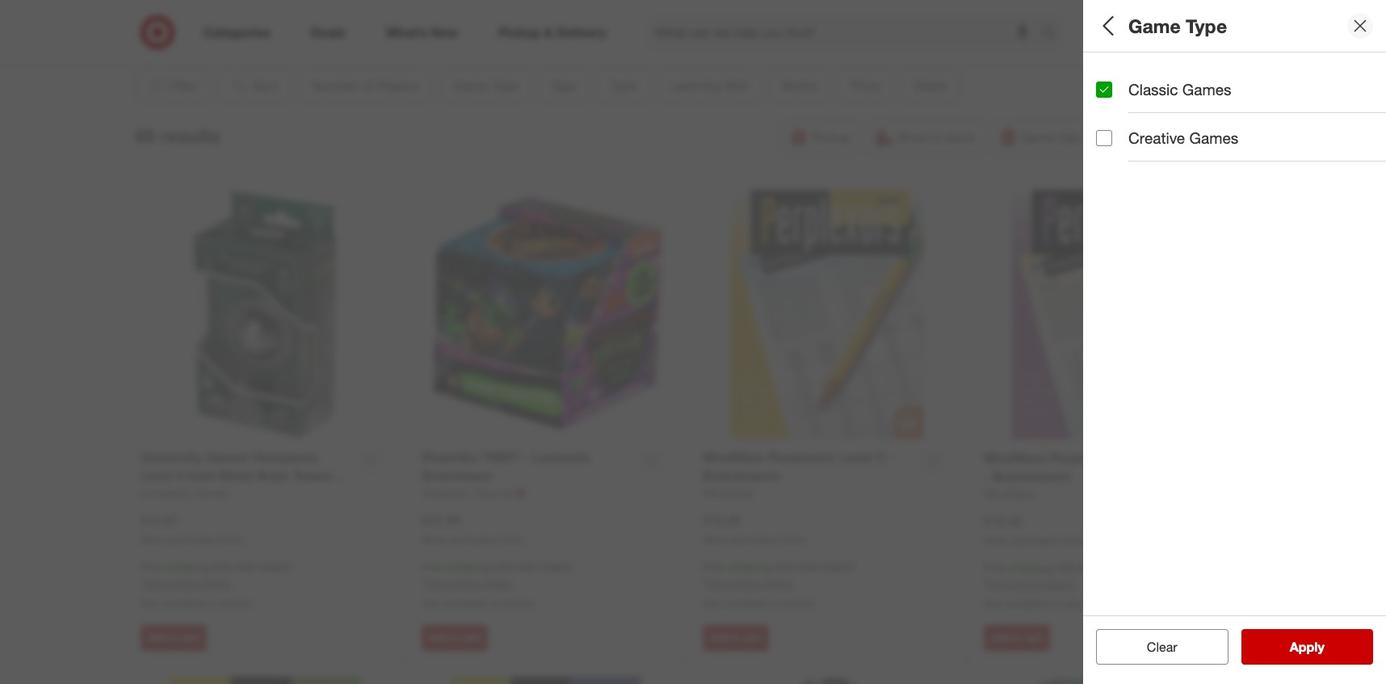 Task type: describe. For each thing, give the bounding box(es) containing it.
1 horizontal spatial $16.95 when purchased online
[[984, 513, 1087, 546]]

2 link
[[1201, 15, 1236, 50]]

clear for clear all
[[1139, 639, 1169, 655]]

type for game type
[[1186, 14, 1227, 37]]

game type classic games
[[1096, 120, 1178, 155]]

filters
[[1124, 14, 1174, 37]]

classic games
[[1128, 80, 1232, 99]]

clear button
[[1096, 629, 1228, 665]]

classic inside game type classic games
[[1096, 141, 1133, 155]]

advertisement region
[[202, 0, 1172, 38]]

see results
[[1273, 639, 1342, 655]]

all filters
[[1096, 14, 1174, 37]]

What can we help you find? suggestions appear below search field
[[646, 15, 1045, 50]]

results for see results
[[1300, 639, 1342, 655]]

purchased inside $25.99 when purchased online
[[450, 534, 496, 546]]

1;
[[1096, 84, 1106, 98]]

all
[[1096, 14, 1118, 37]]

when inside $25.99 when purchased online
[[422, 534, 447, 546]]

Creative Games checkbox
[[1096, 130, 1112, 146]]

games for creative games
[[1190, 129, 1239, 147]]

1 horizontal spatial $16.95
[[984, 513, 1023, 529]]

sponsored
[[1124, 39, 1172, 51]]

99
[[134, 124, 155, 147]]

Classic Games checkbox
[[1096, 81, 1112, 97]]

game for game type
[[1128, 14, 1181, 37]]

games for classic games
[[1182, 80, 1232, 99]]

type for game type classic games
[[1144, 120, 1178, 139]]

see
[[1273, 639, 1296, 655]]

number of players 1; 2
[[1096, 64, 1231, 98]]



Task type: locate. For each thing, give the bounding box(es) containing it.
all
[[1173, 639, 1186, 655]]

when inside the $14.87 when purchased online
[[141, 534, 166, 546]]

0 vertical spatial game
[[1128, 14, 1181, 37]]

2 clear from the left
[[1147, 639, 1177, 655]]

players
[[1178, 64, 1231, 82]]

exclusions apply. button
[[145, 576, 232, 592], [426, 576, 513, 592], [707, 576, 794, 592], [988, 577, 1075, 593]]

free
[[141, 560, 163, 574], [422, 560, 444, 574], [703, 560, 725, 574], [984, 561, 1006, 575]]

online inside the $14.87 when purchased online
[[217, 534, 243, 546]]

games
[[1182, 80, 1232, 99], [1190, 129, 1239, 147], [1136, 141, 1172, 155]]

results right 99
[[160, 124, 220, 147]]

classic down sponsored
[[1128, 80, 1178, 99]]

game up sponsored
[[1128, 14, 1181, 37]]

free shipping with $35 orders* * exclusions apply. not available in stores
[[141, 560, 294, 610], [422, 560, 576, 610], [703, 560, 857, 610], [984, 561, 1138, 611]]

results right see
[[1300, 639, 1342, 655]]

game inside 'dialog'
[[1128, 14, 1181, 37]]

1 vertical spatial 2
[[1109, 84, 1115, 98]]

type inside game type 'dialog'
[[1186, 14, 1227, 37]]

clear
[[1139, 639, 1169, 655], [1147, 639, 1177, 655]]

2 up players
[[1225, 17, 1230, 27]]

online
[[217, 534, 243, 546], [498, 534, 524, 546], [779, 534, 805, 546], [1061, 534, 1087, 546]]

*
[[141, 577, 145, 591], [422, 577, 426, 591], [703, 577, 707, 591], [984, 578, 988, 591]]

of
[[1159, 64, 1173, 82]]

0 vertical spatial results
[[160, 124, 220, 147]]

clear all
[[1139, 639, 1186, 655]]

stores
[[221, 596, 252, 610], [502, 596, 533, 610], [783, 596, 814, 610], [1064, 597, 1095, 611]]

1 vertical spatial classic
[[1096, 141, 1133, 155]]

0 vertical spatial type
[[1186, 14, 1227, 37]]

0 vertical spatial classic
[[1128, 80, 1178, 99]]

creative
[[1128, 129, 1185, 147]]

games right creative
[[1190, 129, 1239, 147]]

$25.99 when purchased online
[[422, 512, 524, 546]]

game type
[[1128, 14, 1227, 37]]

games inside game type classic games
[[1136, 141, 1172, 155]]

apply button
[[1241, 629, 1373, 665]]

game type dialog
[[1083, 0, 1386, 684]]

with
[[212, 560, 233, 574], [494, 560, 514, 574], [775, 560, 796, 574], [1056, 561, 1077, 575]]

2 inside number of players 1; 2
[[1109, 84, 1115, 98]]

clear inside game type 'dialog'
[[1147, 639, 1177, 655]]

0 horizontal spatial type
[[1144, 120, 1178, 139]]

online inside $25.99 when purchased online
[[498, 534, 524, 546]]

game down 1;
[[1096, 120, 1139, 139]]

exclusions
[[145, 577, 199, 591], [426, 577, 480, 591], [707, 577, 761, 591], [988, 578, 1042, 591]]

game
[[1128, 14, 1181, 37], [1096, 120, 1139, 139]]

1 horizontal spatial type
[[1186, 14, 1227, 37]]

0 vertical spatial 2
[[1225, 17, 1230, 27]]

1 horizontal spatial 2
[[1225, 17, 1230, 27]]

clear inside all filters dialog
[[1139, 639, 1169, 655]]

results inside button
[[1300, 639, 1342, 655]]

clear all button
[[1096, 629, 1228, 665]]

clear for clear
[[1147, 639, 1177, 655]]

games right creative games option
[[1136, 141, 1172, 155]]

all filters dialog
[[1083, 0, 1386, 684]]

available
[[162, 596, 206, 610], [443, 596, 487, 610], [724, 596, 768, 610], [1005, 597, 1049, 611]]

classic inside game type 'dialog'
[[1128, 80, 1178, 99]]

1 vertical spatial game
[[1096, 120, 1139, 139]]

$14.87 when purchased online
[[141, 512, 243, 546]]

type down classic games
[[1144, 120, 1178, 139]]

2
[[1225, 17, 1230, 27], [1109, 84, 1115, 98]]

results for 99 results
[[160, 124, 220, 147]]

game for game type classic games
[[1096, 120, 1139, 139]]

1 horizontal spatial results
[[1300, 639, 1342, 655]]

games right of
[[1182, 80, 1232, 99]]

1 vertical spatial results
[[1300, 639, 1342, 655]]

game inside game type classic games
[[1096, 120, 1139, 139]]

type inside game type classic games
[[1144, 120, 1178, 139]]

apply
[[1290, 639, 1325, 655]]

purchased inside the $14.87 when purchased online
[[168, 534, 215, 546]]

type
[[1186, 14, 1227, 37], [1144, 120, 1178, 139]]

$35
[[236, 560, 255, 574], [518, 560, 536, 574], [799, 560, 817, 574], [1080, 561, 1098, 575]]

1 vertical spatial type
[[1144, 120, 1178, 139]]

2 right 1;
[[1109, 84, 1115, 98]]

apply.
[[202, 577, 232, 591], [483, 577, 513, 591], [764, 577, 794, 591], [1045, 578, 1075, 591]]

not
[[141, 596, 159, 610], [422, 596, 440, 610], [703, 596, 721, 610], [984, 597, 1002, 611]]

when
[[141, 534, 166, 546], [422, 534, 447, 546], [703, 534, 728, 546], [984, 534, 1009, 546]]

$25.99
[[422, 512, 460, 528]]

$16.95
[[703, 512, 741, 528], [984, 513, 1023, 529]]

0 horizontal spatial $16.95
[[703, 512, 741, 528]]

results
[[160, 124, 220, 147], [1300, 639, 1342, 655]]

orders*
[[258, 560, 294, 574], [539, 560, 576, 574], [820, 560, 857, 574], [1101, 561, 1138, 575]]

classic
[[1128, 80, 1178, 99], [1096, 141, 1133, 155]]

in
[[209, 596, 218, 610], [490, 596, 499, 610], [771, 596, 780, 610], [1052, 597, 1061, 611]]

shipping
[[166, 560, 209, 574], [447, 560, 490, 574], [728, 560, 772, 574], [1009, 561, 1053, 575]]

1 clear from the left
[[1139, 639, 1169, 655]]

$14.87
[[141, 512, 179, 528]]

number
[[1096, 64, 1155, 82]]

99 results
[[134, 124, 220, 147]]

search button
[[1034, 15, 1073, 53]]

creative games
[[1128, 129, 1239, 147]]

0 horizontal spatial 2
[[1109, 84, 1115, 98]]

type up players
[[1186, 14, 1227, 37]]

$16.95 when purchased online
[[703, 512, 805, 546], [984, 513, 1087, 546]]

classic down 1;
[[1096, 141, 1133, 155]]

purchased
[[168, 534, 215, 546], [450, 534, 496, 546], [731, 534, 777, 546], [1012, 534, 1058, 546]]

0 horizontal spatial $16.95 when purchased online
[[703, 512, 805, 546]]

search
[[1034, 26, 1073, 42]]

0 horizontal spatial results
[[160, 124, 220, 147]]

see results button
[[1241, 629, 1373, 665]]



Task type: vqa. For each thing, say whether or not it's contained in the screenshot.
Only ships with $35 orders Free shipping * * Exclusions Apply. In stock at  Charlotte North Ready within 2 hours with pickup
no



